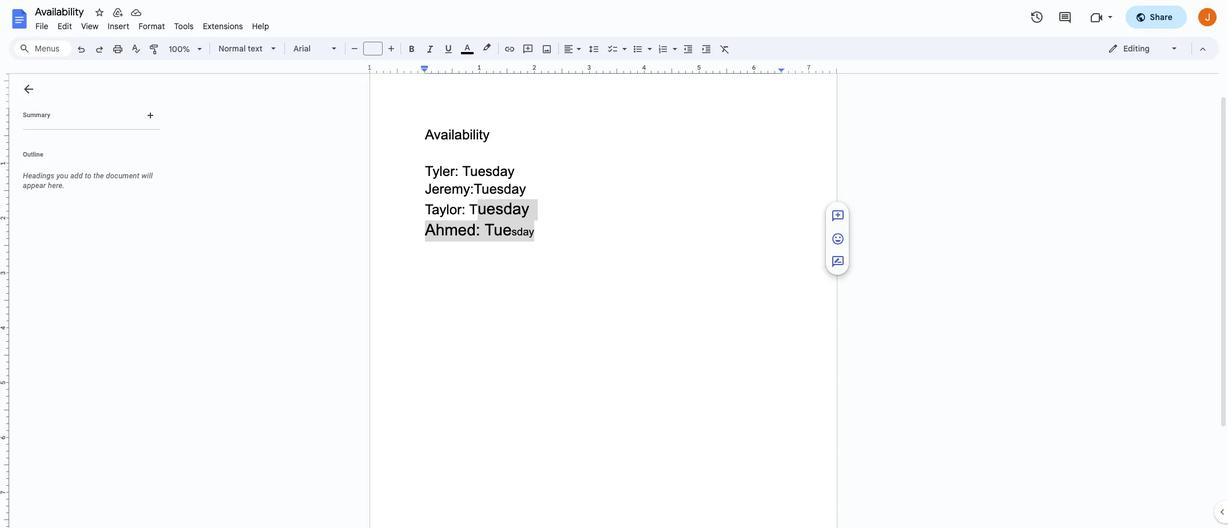 Task type: describe. For each thing, give the bounding box(es) containing it.
headings you add to the document will appear here.
[[23, 172, 153, 190]]

size image
[[832, 232, 845, 246]]

summary heading
[[23, 111, 50, 120]]

outline heading
[[9, 151, 165, 167]]

menu bar banner
[[0, 0, 1229, 529]]

share
[[1151, 12, 1173, 22]]

main toolbar
[[71, 0, 734, 143]]

arial
[[294, 43, 311, 54]]

view menu item
[[77, 19, 103, 33]]

Rename text field
[[31, 5, 90, 18]]

Star checkbox
[[92, 5, 108, 21]]

editing
[[1124, 43, 1150, 54]]

Zoom field
[[164, 41, 207, 58]]

arial option
[[294, 41, 325, 57]]

line & paragraph spacing image
[[587, 41, 601, 57]]

insert
[[108, 21, 129, 31]]

appear
[[23, 181, 46, 190]]

edit
[[58, 21, 72, 31]]

1 size image from the top
[[832, 209, 845, 223]]

summary
[[23, 112, 50, 119]]

application containing share
[[0, 0, 1229, 529]]

to
[[85, 172, 92, 180]]

styles list. normal text selected. option
[[219, 41, 264, 57]]

1
[[368, 64, 372, 72]]

outline
[[23, 151, 43, 159]]

document
[[106, 172, 140, 180]]

format
[[139, 21, 165, 31]]

normal
[[219, 43, 246, 54]]

document outline element
[[9, 74, 165, 529]]

help menu item
[[248, 19, 274, 33]]

Font size text field
[[364, 42, 382, 56]]

Menus field
[[14, 41, 72, 57]]

tools menu item
[[170, 19, 198, 33]]



Task type: vqa. For each thing, say whether or not it's contained in the screenshot.
'row'
no



Task type: locate. For each thing, give the bounding box(es) containing it.
0 vertical spatial size image
[[832, 209, 845, 223]]

top margin image
[[0, 54, 9, 112]]

here.
[[48, 181, 65, 190]]

help
[[252, 21, 269, 31]]

menu bar containing file
[[31, 15, 274, 34]]

you
[[56, 172, 68, 180]]

size image
[[832, 209, 845, 223], [832, 255, 845, 269]]

menu bar inside menu bar banner
[[31, 15, 274, 34]]

tools
[[174, 21, 194, 31]]

Font size field
[[363, 42, 387, 56]]

extensions menu item
[[198, 19, 248, 33]]

the
[[93, 172, 104, 180]]

edit menu item
[[53, 19, 77, 33]]

text
[[248, 43, 263, 54]]

headings
[[23, 172, 55, 180]]

extensions
[[203, 21, 243, 31]]

add
[[70, 172, 83, 180]]

format menu item
[[134, 19, 170, 33]]

2 size image from the top
[[832, 255, 845, 269]]

share button
[[1126, 6, 1187, 29]]

size image down size image
[[832, 255, 845, 269]]

left margin image
[[370, 65, 428, 73]]

insert menu item
[[103, 19, 134, 33]]

mode and view toolbar
[[1100, 37, 1213, 60]]

size image up size image
[[832, 209, 845, 223]]

1 vertical spatial size image
[[832, 255, 845, 269]]

insert image image
[[541, 41, 554, 57]]

editing button
[[1100, 40, 1187, 57]]

file
[[35, 21, 48, 31]]

view
[[81, 21, 99, 31]]

will
[[142, 172, 153, 180]]

right margin image
[[779, 65, 837, 73]]

application
[[0, 0, 1229, 529]]

file menu item
[[31, 19, 53, 33]]

highlight color image
[[481, 41, 493, 54]]

text color image
[[461, 41, 474, 54]]

normal text
[[219, 43, 263, 54]]

Zoom text field
[[166, 41, 193, 57]]

menu bar
[[31, 15, 274, 34]]



